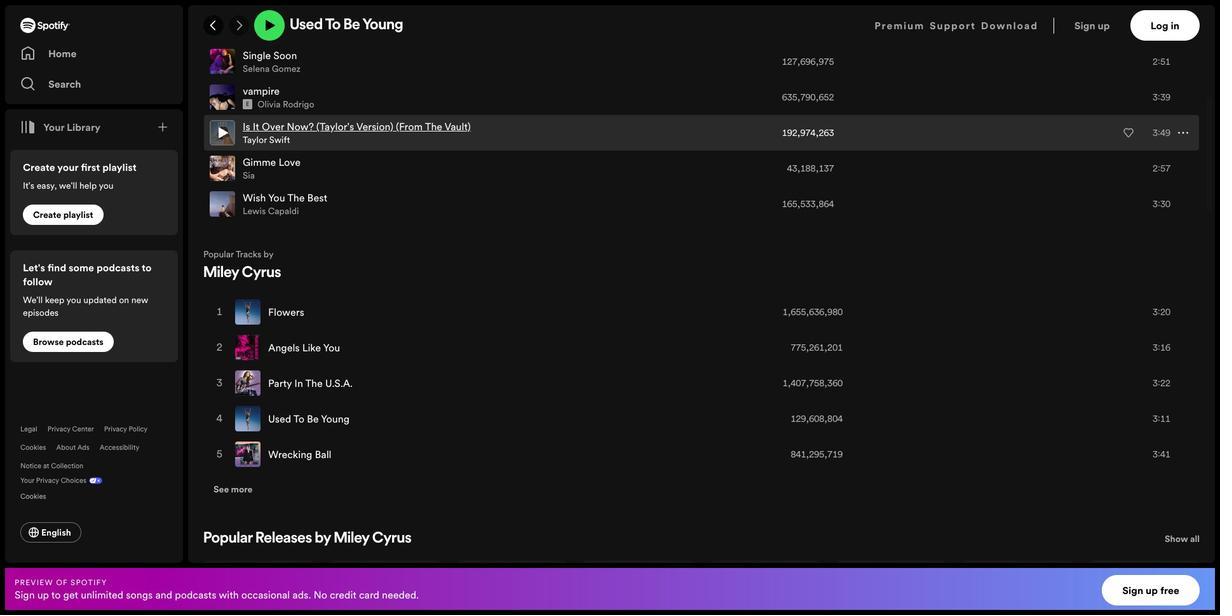 Task type: locate. For each thing, give the bounding box(es) containing it.
up left of
[[37, 588, 49, 602]]

party in the u.s.a. cell
[[235, 366, 769, 401]]

podcasts right some
[[97, 261, 140, 275]]

2 horizontal spatial sign
[[1123, 584, 1144, 598]]

to inside preview of spotify sign up to get unlimited songs and podcasts with occasional ads. no credit card needed.
[[51, 588, 61, 602]]

create inside button
[[33, 209, 61, 221]]

0 vertical spatial to
[[325, 18, 341, 33]]

0 horizontal spatial your
[[20, 476, 34, 486]]

0 horizontal spatial on
[[119, 294, 129, 306]]

1 vertical spatial young
[[321, 412, 350, 426]]

vault)
[[445, 120, 471, 134]]

choices
[[61, 476, 87, 486]]

1 vertical spatial you
[[323, 341, 340, 355]]

on left new
[[119, 294, 129, 306]]

main element
[[5, 5, 183, 563]]

and
[[155, 588, 172, 602]]

up left 'log'
[[1098, 18, 1110, 32]]

cookies link up notice
[[20, 443, 46, 453]]

california consumer privacy act (ccpa) opt-out icon image
[[87, 476, 102, 488]]

your privacy choices
[[20, 476, 87, 486]]

1 horizontal spatial sign
[[1075, 18, 1096, 32]]

0 vertical spatial miley
[[203, 266, 239, 281]]

playlist
[[102, 160, 137, 174], [63, 209, 93, 221]]

1 vertical spatial on
[[119, 294, 129, 306]]

show
[[1165, 533, 1189, 545]]

1 horizontal spatial you
[[99, 179, 114, 192]]

is it over now? (taylor's version) (from the vault) cell
[[210, 116, 760, 150]]

you inside wish you the best lewis capaldi
[[268, 191, 285, 205]]

1 horizontal spatial young
[[363, 18, 403, 33]]

used up the soon
[[290, 18, 323, 33]]

0 vertical spatial used
[[290, 18, 323, 33]]

now?
[[287, 120, 314, 134]]

1 vertical spatial popular
[[203, 531, 253, 547]]

browse
[[33, 336, 64, 348]]

1 horizontal spatial cyrus
[[372, 531, 412, 547]]

on inside let's find some podcasts to follow we'll keep you updated on new episodes
[[119, 294, 129, 306]]

you inside angels like you cell
[[323, 341, 340, 355]]

create your first playlist it's easy, we'll help you
[[23, 160, 137, 192]]

you right wish on the left top of page
[[268, 191, 285, 205]]

1 vertical spatial by
[[315, 531, 331, 547]]

on left this
[[230, 20, 240, 33]]

0 vertical spatial your
[[43, 120, 64, 134]]

miley for tracks
[[203, 266, 239, 281]]

wish you the best lewis capaldi
[[243, 191, 327, 217]]

used to be young inside cell
[[268, 412, 350, 426]]

you inside let's find some podcasts to follow we'll keep you updated on new episodes
[[66, 294, 81, 306]]

up inside sign up free "button"
[[1146, 584, 1158, 598]]

1 horizontal spatial miley
[[334, 531, 370, 547]]

1 vertical spatial used to be young
[[268, 412, 350, 426]]

the for party in the u.s.a.
[[305, 376, 323, 390]]

search link
[[20, 71, 168, 97]]

0 horizontal spatial to
[[51, 588, 61, 602]]

podcasts
[[97, 261, 140, 275], [66, 336, 104, 348], [175, 588, 216, 602]]

by right "tracks"
[[264, 248, 274, 261]]

gomez
[[272, 62, 301, 75]]

0 vertical spatial by
[[264, 248, 274, 261]]

0 vertical spatial you
[[99, 179, 114, 192]]

create for playlist
[[33, 209, 61, 221]]

2 horizontal spatial the
[[425, 120, 443, 134]]

your for your library
[[43, 120, 64, 134]]

cookies link down 'your privacy choices'
[[20, 488, 56, 502]]

playlist inside button
[[63, 209, 93, 221]]

2 vertical spatial podcasts
[[175, 588, 216, 602]]

you inside create your first playlist it's easy, we'll help you
[[99, 179, 114, 192]]

podcasts right 'and'
[[175, 588, 216, 602]]

the left best
[[287, 191, 305, 205]]

single soon link
[[243, 48, 301, 62]]

2 vertical spatial the
[[305, 376, 323, 390]]

like
[[302, 341, 321, 355]]

up left 'free'
[[1146, 584, 1158, 598]]

you right help on the left
[[99, 179, 114, 192]]

0 vertical spatial on
[[230, 20, 240, 33]]

1 vertical spatial miley
[[334, 531, 370, 547]]

miley down "tracks"
[[203, 266, 239, 281]]

popular left "tracks"
[[203, 248, 234, 261]]

1 horizontal spatial you
[[323, 341, 340, 355]]

0 horizontal spatial young
[[321, 412, 350, 426]]

the inside wish you the best lewis capaldi
[[287, 191, 305, 205]]

the
[[425, 120, 443, 134], [287, 191, 305, 205], [305, 376, 323, 390]]

1 vertical spatial playlist
[[63, 209, 93, 221]]

sign for sign up free
[[1123, 584, 1144, 598]]

775,261,201
[[791, 341, 843, 354]]

ads
[[77, 443, 90, 453]]

1 vertical spatial be
[[307, 412, 319, 426]]

0 vertical spatial be
[[344, 18, 360, 33]]

podcasts right browse
[[66, 336, 104, 348]]

to inside the used to be young cell
[[294, 412, 305, 426]]

to inside top bar and user menu element
[[325, 18, 341, 33]]

3:49 cell
[[1053, 116, 1189, 150]]

log in
[[1151, 18, 1180, 32]]

1 popular from the top
[[203, 248, 234, 261]]

1 horizontal spatial on
[[230, 20, 240, 33]]

at
[[43, 462, 49, 471]]

cookies down 'your privacy choices'
[[20, 492, 46, 502]]

be inside cell
[[307, 412, 319, 426]]

of
[[56, 577, 68, 588]]

privacy up 'accessibility'
[[104, 425, 127, 434]]

see more
[[214, 483, 253, 496]]

0 horizontal spatial cyrus
[[242, 266, 281, 281]]

it's
[[23, 179, 34, 192]]

1 vertical spatial to
[[51, 588, 61, 602]]

1 horizontal spatial by
[[315, 531, 331, 547]]

selena gomez link
[[243, 62, 301, 75]]

1 cookies link from the top
[[20, 443, 46, 453]]

0 horizontal spatial the
[[287, 191, 305, 205]]

taylor
[[243, 134, 267, 146]]

party in the u.s.a. link
[[268, 376, 353, 390]]

miley inside popular tracks by miley cyrus
[[203, 266, 239, 281]]

releases
[[256, 531, 312, 547]]

cyrus down "tracks"
[[242, 266, 281, 281]]

used down party
[[268, 412, 291, 426]]

1 horizontal spatial playlist
[[102, 160, 137, 174]]

129,608,804
[[791, 413, 843, 425]]

party in the u.s.a.
[[268, 376, 353, 390]]

0 horizontal spatial you
[[66, 294, 81, 306]]

single soon cell
[[210, 45, 760, 79]]

1 vertical spatial podcasts
[[66, 336, 104, 348]]

your inside your library button
[[43, 120, 64, 134]]

young inside cell
[[321, 412, 350, 426]]

1 vertical spatial your
[[20, 476, 34, 486]]

0 vertical spatial playlist
[[102, 160, 137, 174]]

1,655,636,980
[[783, 306, 843, 319]]

home link
[[20, 41, 168, 66]]

0 horizontal spatial you
[[268, 191, 285, 205]]

olivia rodrigo link
[[258, 98, 314, 111]]

0 horizontal spatial be
[[307, 412, 319, 426]]

1 vertical spatial cookies
[[20, 492, 46, 502]]

0 vertical spatial the
[[425, 120, 443, 134]]

0 vertical spatial to
[[142, 261, 152, 275]]

0 vertical spatial you
[[268, 191, 285, 205]]

create up easy, at the left of page
[[23, 160, 55, 174]]

version)
[[356, 120, 394, 134]]

in
[[1171, 18, 1180, 32]]

1 vertical spatial you
[[66, 294, 81, 306]]

2 cookies from the top
[[20, 492, 46, 502]]

about ads
[[56, 443, 90, 453]]

your down notice
[[20, 476, 34, 486]]

sign for sign up
[[1075, 18, 1096, 32]]

2:57
[[1153, 162, 1171, 175]]

0 vertical spatial podcasts
[[97, 261, 140, 275]]

flowers cell
[[235, 295, 769, 329]]

(from
[[396, 120, 423, 134]]

1 vertical spatial cyrus
[[372, 531, 412, 547]]

popular inside popular tracks by miley cyrus
[[203, 248, 234, 261]]

3:20
[[1153, 306, 1171, 319]]

playlist down help on the left
[[63, 209, 93, 221]]

spotify image
[[20, 18, 70, 33]]

0 vertical spatial popular
[[203, 248, 234, 261]]

0 horizontal spatial to
[[294, 412, 305, 426]]

young
[[363, 18, 403, 33], [321, 412, 350, 426]]

vampire
[[243, 84, 280, 98]]

miley
[[203, 266, 239, 281], [334, 531, 370, 547]]

the left vault) at the left top of the page
[[425, 120, 443, 134]]

cyrus up needed.
[[372, 531, 412, 547]]

2:51
[[1153, 55, 1171, 68]]

cookies up notice
[[20, 443, 46, 453]]

used inside cell
[[268, 412, 291, 426]]

center
[[72, 425, 94, 434]]

to up new
[[142, 261, 152, 275]]

1 vertical spatial to
[[294, 412, 305, 426]]

up inside 'sign up' button
[[1098, 18, 1110, 32]]

podcasts inside "link"
[[66, 336, 104, 348]]

3:11
[[1153, 413, 1171, 425]]

0 horizontal spatial sign
[[15, 588, 35, 602]]

miley up credit at the left
[[334, 531, 370, 547]]

download button
[[981, 10, 1039, 41]]

you right the 'like'
[[323, 341, 340, 355]]

2 cookies link from the top
[[20, 488, 56, 502]]

privacy center link
[[48, 425, 94, 434]]

show all
[[1165, 533, 1200, 545]]

1 horizontal spatial your
[[43, 120, 64, 134]]

0 horizontal spatial playlist
[[63, 209, 93, 221]]

used to be young cell
[[235, 402, 769, 436]]

1 vertical spatial the
[[287, 191, 305, 205]]

you right keep at the top of the page
[[66, 294, 81, 306]]

2 horizontal spatial up
[[1146, 584, 1158, 598]]

privacy up about
[[48, 425, 70, 434]]

soon
[[274, 48, 297, 62]]

the right in
[[305, 376, 323, 390]]

sia link
[[243, 169, 255, 182]]

you
[[99, 179, 114, 192], [66, 294, 81, 306]]

create playlist button
[[23, 205, 103, 225]]

by inside popular tracks by miley cyrus
[[264, 248, 274, 261]]

angels like you
[[268, 341, 340, 355]]

it
[[253, 120, 259, 134]]

updated
[[83, 294, 117, 306]]

1 vertical spatial create
[[33, 209, 61, 221]]

log in button
[[1131, 10, 1200, 41]]

0 horizontal spatial up
[[37, 588, 49, 602]]

find
[[48, 261, 66, 275]]

popular for popular tracks by miley cyrus
[[203, 248, 234, 261]]

english button
[[20, 523, 81, 543]]

2 popular from the top
[[203, 531, 253, 547]]

the inside cell
[[305, 376, 323, 390]]

by for releases
[[315, 531, 331, 547]]

0 horizontal spatial miley
[[203, 266, 239, 281]]

cyrus inside popular tracks by miley cyrus
[[242, 266, 281, 281]]

used inside top bar and user menu element
[[290, 18, 323, 33]]

sign inside "button"
[[1123, 584, 1144, 598]]

go forward image
[[234, 20, 244, 31]]

songs
[[126, 588, 153, 602]]

sign inside preview of spotify sign up to get unlimited songs and podcasts with occasional ads. no credit card needed.
[[15, 588, 35, 602]]

1 horizontal spatial the
[[305, 376, 323, 390]]

by right the releases
[[315, 531, 331, 547]]

1 horizontal spatial up
[[1098, 18, 1110, 32]]

0 vertical spatial young
[[363, 18, 403, 33]]

angels like you link
[[268, 341, 340, 355]]

privacy center
[[48, 425, 94, 434]]

0 vertical spatial cookies
[[20, 443, 46, 453]]

0 vertical spatial cyrus
[[242, 266, 281, 281]]

1 vertical spatial cookies link
[[20, 488, 56, 502]]

1 horizontal spatial to
[[325, 18, 341, 33]]

unlimited
[[81, 588, 123, 602]]

create playlist
[[33, 209, 93, 221]]

your left library
[[43, 120, 64, 134]]

popular inside popular releases by miley cyrus element
[[203, 531, 253, 547]]

go back image
[[209, 20, 219, 31]]

1 horizontal spatial to
[[142, 261, 152, 275]]

cyrus
[[242, 266, 281, 281], [372, 531, 412, 547]]

in
[[295, 376, 303, 390]]

0 horizontal spatial by
[[264, 248, 274, 261]]

1 horizontal spatial be
[[344, 18, 360, 33]]

192,974,263
[[782, 127, 834, 139]]

0 vertical spatial create
[[23, 160, 55, 174]]

0 vertical spatial used to be young
[[290, 18, 403, 33]]

your library button
[[15, 114, 106, 140]]

privacy policy link
[[104, 425, 148, 434]]

popular down see more
[[203, 531, 253, 547]]

swift
[[269, 134, 290, 146]]

1 vertical spatial used
[[268, 412, 291, 426]]

playlist right the 'first'
[[102, 160, 137, 174]]

sign inside button
[[1075, 18, 1096, 32]]

legal link
[[20, 425, 37, 434]]

rodrigo
[[283, 98, 314, 111]]

gimme love link
[[243, 155, 301, 169]]

create down easy, at the left of page
[[33, 209, 61, 221]]

keep
[[45, 294, 64, 306]]

create inside create your first playlist it's easy, we'll help you
[[23, 160, 55, 174]]

to left 'get' on the bottom of the page
[[51, 588, 61, 602]]

0 vertical spatial cookies link
[[20, 443, 46, 453]]

preview
[[15, 577, 53, 588]]



Task type: vqa. For each thing, say whether or not it's contained in the screenshot.


Task type: describe. For each thing, give the bounding box(es) containing it.
flowers link
[[268, 305, 304, 319]]

explicit element
[[243, 99, 253, 109]]

popular releases by miley cyrus
[[203, 531, 412, 547]]

your
[[57, 160, 78, 174]]

up inside preview of spotify sign up to get unlimited songs and podcasts with occasional ads. no credit card needed.
[[37, 588, 49, 602]]

accessibility
[[100, 443, 140, 453]]

single soon selena gomez
[[243, 48, 301, 75]]

download
[[981, 18, 1039, 32]]

policy
[[129, 425, 148, 434]]

to inside let's find some podcasts to follow we'll keep you updated on new episodes
[[142, 261, 152, 275]]

your privacy choices button
[[20, 476, 87, 486]]

young inside top bar and user menu element
[[363, 18, 403, 33]]

popular releases by miley cyrus element
[[203, 531, 1200, 615]]

cyrus for popular releases by miley cyrus
[[372, 531, 412, 547]]

all
[[1191, 533, 1200, 545]]

angels like you cell
[[235, 331, 769, 365]]

you for some
[[66, 294, 81, 306]]

recommended based on this song
[[203, 5, 303, 33]]

gimme love sia
[[243, 155, 301, 182]]

olivia
[[258, 98, 281, 111]]

(taylor's
[[317, 120, 354, 134]]

vampire cell
[[210, 80, 760, 114]]

premium support download
[[875, 18, 1039, 32]]

tracks
[[236, 248, 262, 261]]

is
[[243, 120, 250, 134]]

127,696,975
[[782, 55, 834, 68]]

help
[[79, 179, 97, 192]]

needed.
[[382, 588, 419, 602]]

e
[[246, 100, 249, 108]]

playlist inside create your first playlist it's easy, we'll help you
[[102, 160, 137, 174]]

is it over now? (taylor's version) (from the vault) taylor swift
[[243, 120, 471, 146]]

miley for releases
[[334, 531, 370, 547]]

privacy down at
[[36, 476, 59, 486]]

create for your
[[23, 160, 55, 174]]

1 cookies from the top
[[20, 443, 46, 453]]

used to be young link
[[268, 412, 350, 426]]

browse podcasts link
[[23, 332, 114, 352]]

angels
[[268, 341, 300, 355]]

ball
[[315, 448, 332, 462]]

3:49
[[1153, 127, 1171, 139]]

wrecking ball
[[268, 448, 332, 462]]

the inside the is it over now? (taylor's version) (from the vault) taylor swift
[[425, 120, 443, 134]]

over
[[262, 120, 284, 134]]

cyrus for popular tracks by miley cyrus
[[242, 266, 281, 281]]

popular for popular releases by miley cyrus
[[203, 531, 253, 547]]

about ads link
[[56, 443, 90, 453]]

support button
[[930, 10, 976, 41]]

wrecking ball cell
[[235, 437, 769, 472]]

the for wish you the best lewis capaldi
[[287, 191, 305, 205]]

privacy for privacy center
[[48, 425, 70, 434]]

up for sign up free
[[1146, 584, 1158, 598]]

3:22
[[1153, 377, 1171, 390]]

we'll
[[23, 294, 43, 306]]

3:30
[[1153, 198, 1171, 210]]

wrecking ball link
[[268, 448, 332, 462]]

popular tracks by miley cyrus
[[203, 248, 281, 281]]

wish you the best link
[[243, 191, 327, 205]]

by for tracks
[[264, 248, 274, 261]]

we'll
[[59, 179, 77, 192]]

taylor swift link
[[243, 134, 290, 146]]

selena
[[243, 62, 270, 75]]

u.s.a.
[[325, 376, 353, 390]]

vampire e
[[243, 84, 280, 108]]

popular releases by miley cyrus link
[[203, 531, 412, 547]]

wish
[[243, 191, 266, 205]]

free
[[1161, 584, 1180, 598]]

capaldi
[[268, 205, 299, 217]]

library
[[67, 120, 101, 134]]

privacy for privacy policy
[[104, 425, 127, 434]]

841,295,719
[[791, 448, 843, 461]]

spotify
[[71, 577, 107, 588]]

top bar and user menu element
[[188, 5, 1216, 46]]

show all link
[[1165, 531, 1200, 551]]

accessibility link
[[100, 443, 140, 453]]

log
[[1151, 18, 1169, 32]]

more
[[231, 483, 253, 496]]

flowers
[[268, 305, 304, 319]]

song
[[259, 20, 278, 33]]

recommended
[[203, 5, 303, 20]]

used to be young inside top bar and user menu element
[[290, 18, 403, 33]]

this
[[242, 20, 257, 33]]

sign up free
[[1123, 584, 1180, 598]]

legal
[[20, 425, 37, 434]]

party
[[268, 376, 292, 390]]

lewis capaldi link
[[243, 205, 299, 217]]

premium
[[875, 18, 925, 32]]

card
[[359, 588, 380, 602]]

wish you the best cell
[[210, 187, 760, 221]]

occasional
[[241, 588, 290, 602]]

home
[[48, 46, 77, 60]]

podcasts inside preview of spotify sign up to get unlimited songs and podcasts with occasional ads. no credit card needed.
[[175, 588, 216, 602]]

with
[[219, 588, 239, 602]]

gimme love cell
[[210, 151, 760, 186]]

your for your privacy choices
[[20, 476, 34, 486]]

up for sign up
[[1098, 18, 1110, 32]]

be inside top bar and user menu element
[[344, 18, 360, 33]]

sign up button
[[1070, 10, 1131, 41]]

notice at collection link
[[20, 462, 83, 471]]

on inside recommended based on this song
[[230, 20, 240, 33]]

you for first
[[99, 179, 114, 192]]

podcasts inside let's find some podcasts to follow we'll keep you updated on new episodes
[[97, 261, 140, 275]]

credit
[[330, 588, 357, 602]]

love
[[279, 155, 301, 169]]



